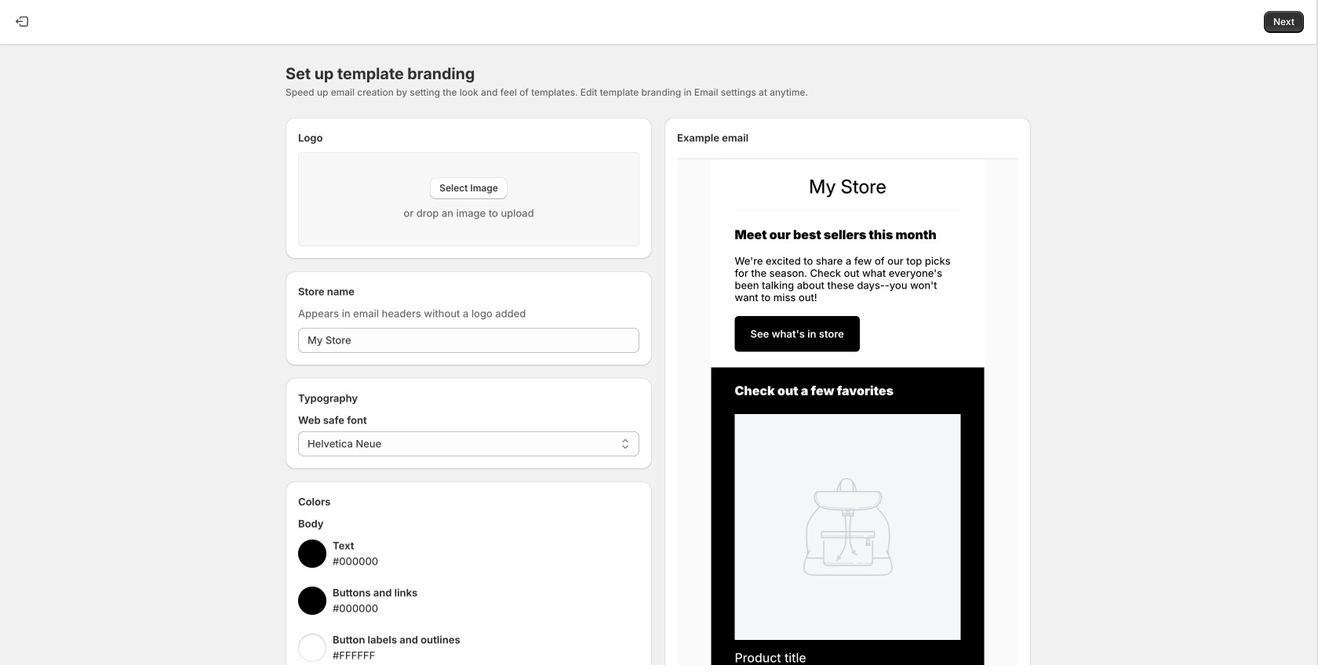 Task type: locate. For each thing, give the bounding box(es) containing it.
fullscreen dialog
[[0, 0, 1318, 666]]



Task type: vqa. For each thing, say whether or not it's contained in the screenshot.
Fullscreen dialog
yes



